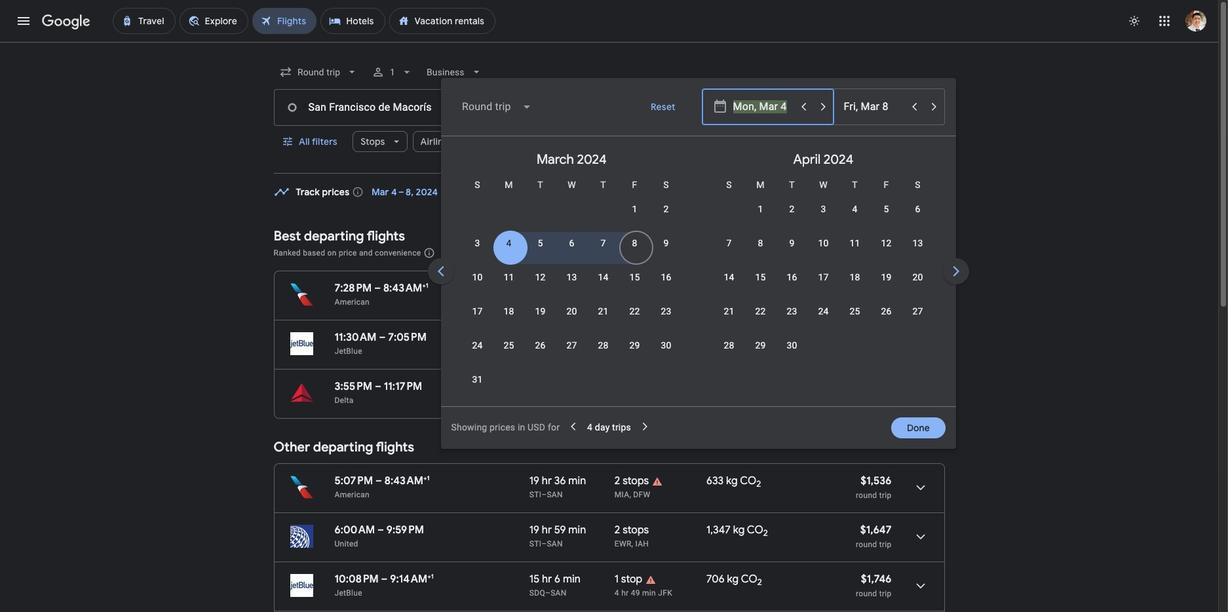 Task type: describe. For each thing, give the bounding box(es) containing it.
next image
[[940, 256, 972, 287]]

1342 US dollars text field
[[861, 282, 892, 295]]

loading results progress bar
[[0, 42, 1219, 45]]

mon, mar 18 element
[[504, 305, 514, 318]]

Arrival time: 8:43 AM on  Tuesday, March 5. text field
[[383, 281, 429, 295]]

3 2 stops flight. element from the top
[[615, 524, 649, 539]]

row up sat, mar 9 element
[[619, 191, 682, 234]]

tue, apr 2 element
[[790, 203, 795, 216]]

Arrival time: 11:17 PM. text field
[[384, 380, 422, 393]]

swap origin and destination. image
[[474, 100, 490, 115]]

sun, apr 21 element
[[724, 305, 735, 318]]

1536 US dollars text field
[[861, 475, 892, 488]]

wed, mar 13 element
[[567, 271, 577, 284]]

thu, apr 4 element
[[852, 203, 858, 216]]

fri, apr 5 element
[[884, 203, 889, 216]]

total duration 19 hr 59 min. element
[[530, 524, 615, 539]]

sun, mar 10 element
[[472, 271, 483, 284]]

sat, apr 20 element
[[913, 271, 923, 284]]

1 row group from the left
[[446, 142, 698, 404]]

row down wed, mar 20 element
[[462, 333, 682, 370]]

row up wed, mar 20 element
[[462, 265, 682, 302]]

previous image
[[425, 256, 457, 287]]

tue, mar 5 element
[[538, 237, 543, 250]]

mon, mar 4, departure date. element
[[506, 237, 512, 250]]

fri, mar 29 element
[[630, 339, 640, 352]]

wed, apr 10 element
[[818, 237, 829, 250]]

tue, mar 26 element
[[535, 339, 546, 352]]

Return text field
[[843, 90, 904, 125]]

fri, mar 1 element
[[632, 203, 638, 216]]

wed, mar 6 element
[[569, 237, 575, 250]]

leaves las américas international airport at 10:08 pm on monday, march 4 and arrives at san diego international airport - terminal 1 at 9:14 am on tuesday, march 5. element
[[335, 572, 434, 586]]

fri, mar 22 element
[[630, 305, 640, 318]]

mon, mar 25 element
[[504, 339, 514, 352]]

sat, apr 6 element
[[915, 203, 921, 216]]

row up wed, apr 17 element
[[714, 231, 934, 268]]

tue, apr 23 element
[[787, 305, 797, 318]]

mon, apr 8 element
[[758, 237, 763, 250]]

learn more about tracked prices image
[[352, 186, 364, 198]]

total duration 15 hr 6 min. element
[[530, 573, 615, 588]]

fri, apr 26 element
[[881, 305, 892, 318]]

sat, mar 2 element
[[664, 203, 669, 216]]

sun, mar 3 element
[[475, 237, 480, 250]]

sun, mar 31 element
[[472, 373, 483, 386]]

tue, apr 30 element
[[787, 339, 797, 352]]

departure text field for return text field
[[733, 90, 793, 125]]

Departure time: 5:07 PM. text field
[[335, 475, 373, 488]]

tue, mar 12 element
[[535, 271, 546, 284]]

thu, apr 25 element
[[850, 305, 860, 318]]

mon, apr 1 element
[[758, 203, 763, 216]]

total duration 11 hr 35 min. element
[[530, 331, 615, 346]]

wed, mar 20 element
[[567, 305, 577, 318]]

thu, mar 21 element
[[598, 305, 609, 318]]

leaves las américas international airport at 3:55 pm on monday, march 4 and arrives at san diego international airport - terminal 1 at 11:17 pm on monday, march 4. element
[[335, 380, 422, 393]]

1746 US dollars text field
[[861, 573, 892, 586]]

layover (1 of 2) is a 3 hr 20 min layover at newark liberty international airport in newark. layover (2 of 2) is a 4 hr 49 min layover at george bush intercontinental airport in houston. element
[[615, 539, 700, 549]]

sun, apr 14 element
[[724, 271, 735, 284]]

mon, apr 22 element
[[755, 305, 766, 318]]

sat, mar 9 element
[[664, 237, 669, 250]]

tue, apr 16 element
[[787, 271, 797, 284]]

wed, apr 17 element
[[818, 271, 829, 284]]

flight details. leaves cibao international airport at 6:00 am on monday, march 4 and arrives at san diego international airport - terminal 1 at 9:59 pm on monday, march 4. image
[[905, 521, 936, 553]]

main menu image
[[16, 13, 31, 29]]

change appearance image
[[1119, 5, 1150, 37]]

Departure time: 6:00 AM. text field
[[335, 524, 375, 537]]

thu, apr 18 element
[[850, 271, 860, 284]]

row down wed, apr 17 element
[[714, 299, 934, 336]]

thu, mar 28 element
[[598, 339, 609, 352]]

sun, apr 28 element
[[724, 339, 735, 352]]



Task type: locate. For each thing, give the bounding box(es) containing it.
mon, mar 11 element
[[504, 271, 514, 284]]

thu, apr 11 element
[[850, 237, 860, 250]]

leaves cibao international airport at 11:30 am on monday, march 4 and arrives at san diego international airport - terminal 1 at 7:05 pm on monday, march 4. element
[[335, 331, 427, 344]]

wed, apr 3 element
[[821, 203, 826, 216]]

2 vertical spatial 2 stops flight. element
[[615, 524, 649, 539]]

leaves cibao international airport at 6:00 am on monday, march 4 and arrives at san diego international airport - terminal 1 at 9:59 pm on monday, march 4. element
[[335, 524, 424, 537]]

1647 US dollars text field
[[861, 524, 892, 537]]

row up wed, mar 27 element
[[462, 299, 682, 336]]

Arrival time: 9:59 PM. text field
[[387, 524, 424, 537]]

sat, mar 23 element
[[661, 305, 672, 318]]

2 1 stop flight. element from the top
[[615, 573, 643, 588]]

sun, apr 7 element
[[727, 237, 732, 250]]

row up wed, apr 24 element
[[714, 265, 934, 302]]

row group
[[446, 142, 698, 404], [698, 142, 950, 401], [950, 142, 1201, 401]]

None field
[[274, 60, 364, 84], [421, 60, 488, 84], [451, 91, 542, 123], [274, 60, 364, 84], [421, 60, 488, 84], [451, 91, 542, 123]]

0 vertical spatial 1 stop flight. element
[[615, 331, 643, 346]]

Departure text field
[[733, 89, 794, 125], [733, 90, 793, 125]]

wed, apr 24 element
[[818, 305, 829, 318]]

1 vertical spatial 2 stops flight. element
[[615, 475, 649, 490]]

fri, apr 12 element
[[881, 237, 892, 250]]

sat, mar 30 element
[[661, 339, 672, 352]]

leaves cibao international airport at 5:07 pm on monday, march 4 and arrives at san diego international airport - terminal 1 at 8:43 am on tuesday, march 5. element
[[335, 474, 430, 488]]

mon, apr 15 element
[[755, 271, 766, 284]]

2 row group from the left
[[698, 142, 950, 401]]

2 stops flight. element for total duration 19 hr 36 min. element
[[615, 475, 649, 490]]

grid
[[446, 142, 1201, 414]]

wed, mar 27 element
[[567, 339, 577, 352]]

None search field
[[274, 56, 1201, 449]]

row
[[619, 191, 682, 234], [745, 191, 934, 234], [462, 231, 682, 268], [714, 231, 934, 268], [462, 265, 682, 302], [714, 265, 934, 302], [462, 299, 682, 336], [714, 299, 934, 336], [462, 333, 682, 370], [714, 333, 808, 370]]

leaves las américas international airport at 7:28 pm on monday, march 4 and arrives at san diego international airport - terminal 1 at 8:43 am on tuesday, march 5. element
[[335, 281, 429, 295]]

tue, apr 9 element
[[790, 237, 795, 250]]

None text field
[[274, 89, 480, 126]]

Arrival time: 9:14 AM on  Tuesday, March 5. text field
[[390, 572, 434, 586]]

learn more about ranking image
[[424, 247, 436, 259]]

row up thu, apr 11 element
[[745, 191, 934, 234]]

Departure time: 7:28 PM. text field
[[335, 282, 372, 295]]

Arrival time: 8:43 AM on  Tuesday, March 5. text field
[[385, 474, 430, 488]]

layover (1 of 2) is a 4 hr 7 min layover at miami international airport in miami. layover (2 of 2) is a 6 hr 27 min overnight layover at dallas/fort worth international airport in dallas. element
[[615, 490, 700, 500]]

2 2 stops flight. element from the top
[[615, 475, 649, 490]]

find the best price region
[[274, 175, 945, 218]]

1 stop flight. element right thu, mar 28 element
[[615, 331, 643, 346]]

row up 'wed, mar 13' element
[[462, 231, 682, 268]]

total duration 17 hr 15 min. element
[[530, 282, 615, 297]]

sat, apr 13 element
[[913, 237, 923, 250]]

2 stops flight. element
[[615, 282, 649, 297], [615, 475, 649, 490], [615, 524, 649, 539]]

Departure time: 10:08 PM. text field
[[335, 573, 379, 586]]

1 2 stops flight. element from the top
[[615, 282, 649, 297]]

sun, mar 17 element
[[472, 305, 483, 318]]

Arrival time: 7:05 PM. text field
[[388, 331, 427, 344]]

main content
[[274, 175, 945, 612]]

fri, mar 15 element
[[630, 271, 640, 284]]

sun, mar 24 element
[[472, 339, 483, 352]]

3 row group from the left
[[950, 142, 1201, 401]]

2 stops flight. element for total duration 17 hr 15 min. element
[[615, 282, 649, 297]]

sat, mar 16 element
[[661, 271, 672, 284]]

1 1 stop flight. element from the top
[[615, 331, 643, 346]]

thu, mar 7 element
[[601, 237, 606, 250]]

tue, mar 19 element
[[535, 305, 546, 318]]

Departure time: 3:55 PM. text field
[[335, 380, 372, 393]]

thu, mar 14 element
[[598, 271, 609, 284]]

sat, apr 27 element
[[913, 305, 923, 318]]

fri, apr 19 element
[[881, 271, 892, 284]]

flight details. leaves cibao international airport at 5:07 pm on monday, march 4 and arrives at san diego international airport - terminal 1 at 8:43 am on tuesday, march 5. image
[[905, 472, 936, 503]]

flight details. leaves las américas international airport at 10:08 pm on monday, march 4 and arrives at san diego international airport - terminal 1 at 9:14 am on tuesday, march 5. image
[[905, 570, 936, 602]]

1 stop flight. element down layover (1 of 2) is a 3 hr 20 min layover at newark liberty international airport in newark. layover (2 of 2) is a 4 hr 49 min layover at george bush intercontinental airport in houston. element
[[615, 573, 643, 588]]

row down mon, apr 22 element in the right of the page
[[714, 333, 808, 370]]

departure text field for return text box
[[733, 89, 794, 125]]

1 vertical spatial 1 stop flight. element
[[615, 573, 643, 588]]

0 vertical spatial 2 stops flight. element
[[615, 282, 649, 297]]

Return text field
[[844, 89, 904, 125]]

mon, apr 29 element
[[755, 339, 766, 352]]

1 stop flight. element
[[615, 331, 643, 346], [615, 573, 643, 588]]

fri, mar 8, return date. element
[[632, 237, 638, 250]]

total duration 19 hr 36 min. element
[[530, 475, 615, 490]]

Departure time: 11:30 AM. text field
[[335, 331, 377, 344]]



Task type: vqa. For each thing, say whether or not it's contained in the screenshot.
Arrival time: 8:43 AM on  Tuesday, March 5. text field
yes



